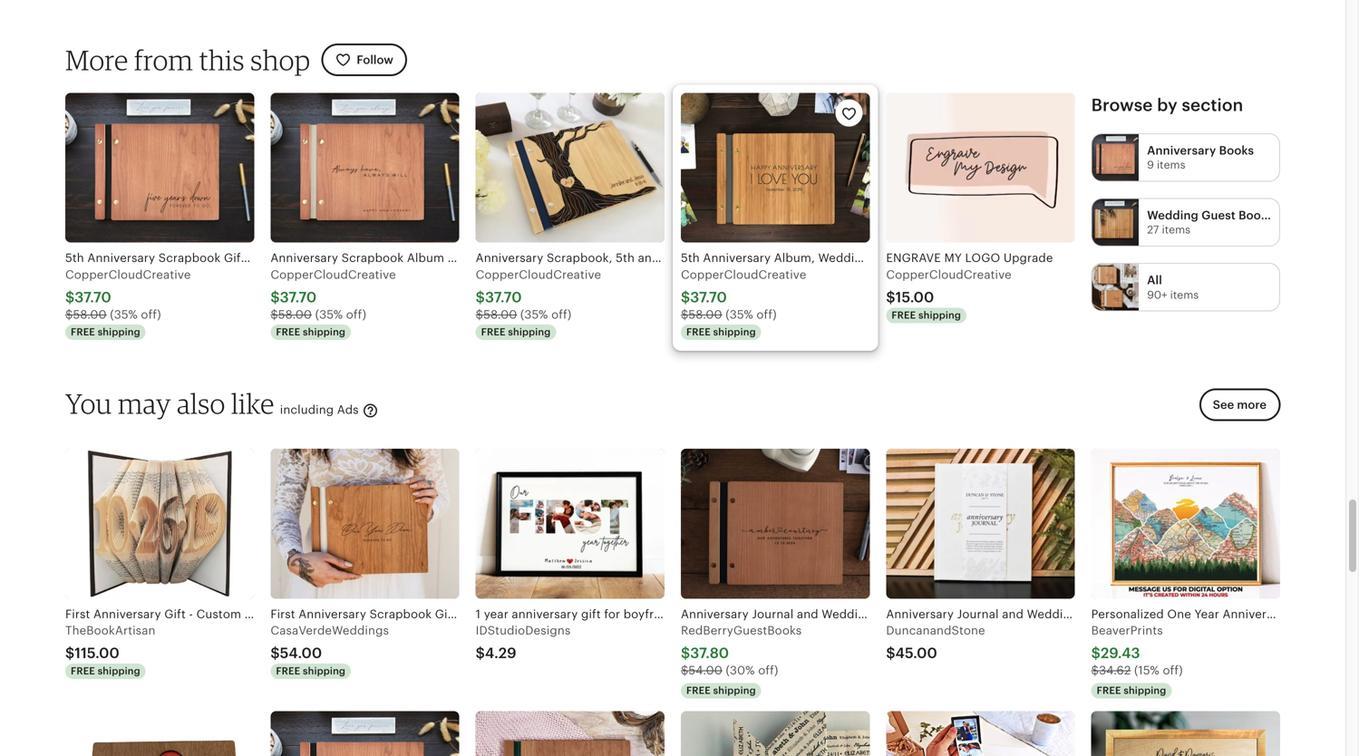 Task type: locate. For each thing, give the bounding box(es) containing it.
follow button
[[321, 44, 407, 76]]

books right guest
[[1239, 209, 1274, 222]]

4 coppercloudcreative $ 37.70 $ 58.00 (35% off) free shipping from the left
[[681, 268, 807, 338]]

$
[[65, 289, 75, 306], [271, 289, 280, 306], [476, 289, 485, 306], [681, 289, 690, 306], [886, 289, 896, 306], [65, 308, 73, 322], [271, 308, 278, 322], [476, 308, 483, 322], [681, 308, 689, 322], [65, 645, 75, 662], [271, 645, 280, 662], [476, 645, 485, 662], [681, 645, 690, 662], [886, 645, 895, 662], [1091, 645, 1101, 662], [681, 664, 689, 677], [1091, 664, 1099, 677]]

1 coppercloudcreative from the left
[[65, 268, 191, 281]]

37.70
[[75, 289, 111, 306], [280, 289, 317, 306], [485, 289, 522, 306], [690, 289, 727, 306]]

off) for anniversary journal and wedding gift, engagement gift  | 1st anniversary gift for couples image at the bottom right of page
[[758, 664, 778, 677]]

54.00 down casaverdeweddings
[[280, 645, 322, 662]]

shipping
[[919, 310, 961, 321], [98, 326, 140, 338], [303, 326, 346, 338], [508, 326, 551, 338], [713, 326, 756, 338], [98, 666, 140, 677], [303, 666, 346, 677], [713, 685, 756, 696], [1124, 685, 1166, 696]]

more
[[1237, 398, 1267, 412]]

0 vertical spatial books
[[1219, 144, 1254, 157]]

1 vertical spatial items
[[1162, 224, 1191, 236]]

more
[[65, 43, 128, 77]]

casaverdeweddings
[[271, 624, 389, 637]]

off) for anniversary scrapbook, 5th anniversary gift, first anniversary present, wedding keepsake, wedding gift, custom gift, family tree photo book
[[551, 308, 572, 322]]

0 horizontal spatial 5th anniversary scrapbook gift |  fifth wood anniversary gift | five years down forever to go | wood anniversary ideas image
[[65, 93, 254, 243]]

off)
[[141, 308, 161, 322], [346, 308, 366, 322], [551, 308, 572, 322], [757, 308, 777, 322], [758, 664, 778, 677], [1163, 664, 1183, 677]]

115.00
[[75, 645, 120, 662]]

you may also like including ads
[[65, 387, 362, 420]]

coppercloudcreative for anniversary scrapbook, 5th anniversary gift, first anniversary present, wedding keepsake, wedding gift, custom gift, family tree photo book
[[476, 268, 601, 281]]

free for anniversary journal and wedding gift, engagement gift  | 1st anniversary gift for couples image at the bottom right of page
[[686, 685, 711, 696]]

off) inside beaverprints $ 29.43 $ 34.62 (15% off) free shipping
[[1163, 664, 1183, 677]]

see more link
[[1194, 389, 1280, 432]]

beaverprints
[[1091, 624, 1163, 637]]

1 horizontal spatial 54.00
[[689, 664, 723, 677]]

4 58.00 from the left
[[689, 308, 722, 322]]

redberryguestbooks $ 37.80 $ 54.00 (30% off) free shipping
[[681, 624, 802, 696]]

54.00
[[280, 645, 322, 662], [689, 664, 723, 677]]

coppercloudcreative
[[65, 268, 191, 281], [271, 268, 396, 281], [476, 268, 601, 281], [681, 268, 807, 281], [886, 268, 1012, 281]]

0 vertical spatial 54.00
[[280, 645, 322, 662]]

free for engrave my logo upgrade
[[892, 310, 916, 321]]

free for personalized one year anniversary gift idea, paper anniversary gift for him, 51st anniversary gift for men, 31st wedding anniversary gift image
[[1097, 685, 1121, 696]]

personalized one year anniversary gift idea, paper anniversary gift for him, 51st anniversary gift for men, 31st wedding anniversary gift image
[[1091, 449, 1280, 599]]

4 coppercloudcreative from the left
[[681, 268, 807, 281]]

shipping inside redberryguestbooks $ 37.80 $ 54.00 (30% off) free shipping
[[713, 685, 756, 696]]

$ inside thebookartisan $ 115.00 free shipping
[[65, 645, 75, 662]]

anniversary scrapbook, 5th anniversary gift, first anniversary present, wedding keepsake, wedding gift, custom gift, family tree photo book image
[[476, 93, 665, 243]]

37.70 for the top 5th anniversary scrapbook gift |  fifth wood anniversary gift | five years down forever to go | wood anniversary ideas image
[[75, 289, 111, 306]]

engrave my logo upgrade coppercloudcreative $ 15.00 free shipping
[[886, 251, 1053, 321]]

coppercloudcreative for the top 5th anniversary scrapbook gift |  fifth wood anniversary gift | five years down forever to go | wood anniversary ideas image
[[65, 268, 191, 281]]

1 horizontal spatial 5th anniversary scrapbook gift |  fifth wood anniversary gift | five years down forever to go | wood anniversary ideas image
[[271, 711, 459, 756]]

items down anniversary
[[1157, 159, 1186, 171]]

2 vertical spatial items
[[1170, 289, 1199, 301]]

see more button
[[1199, 389, 1280, 421]]

5th anniversary scrapbook gift |  fifth wood anniversary gift | five years down forever to go | wood anniversary ideas image
[[65, 93, 254, 243], [271, 711, 459, 756]]

37.70 for 5th anniversary album, wedding anniversary journal, bamboo album, personalized scrapbook, wood wedding anniversary ideas, anniversary book image
[[690, 289, 727, 306]]

free inside beaverprints $ 29.43 $ 34.62 (15% off) free shipping
[[1097, 685, 1121, 696]]

58.00 for anniversary scrapbook album paper 1st anniversary gift for couple | always have, always will image at the left of page
[[278, 308, 312, 322]]

1 vertical spatial 5th anniversary scrapbook gift |  fifth wood anniversary gift | five years down forever to go | wood anniversary ideas image
[[271, 711, 459, 756]]

(35% for the top 5th anniversary scrapbook gift |  fifth wood anniversary gift | five years down forever to go | wood anniversary ideas image
[[110, 308, 138, 322]]

coppercloudcreative for 5th anniversary album, wedding anniversary journal, bamboo album, personalized scrapbook, wood wedding anniversary ideas, anniversary book image
[[681, 268, 807, 281]]

2 coppercloudcreative $ 37.70 $ 58.00 (35% off) free shipping from the left
[[271, 268, 396, 338]]

58.00
[[73, 308, 107, 322], [278, 308, 312, 322], [483, 308, 517, 322], [689, 308, 722, 322]]

1 coppercloudcreative $ 37.70 $ 58.00 (35% off) free shipping from the left
[[65, 268, 191, 338]]

shipping inside casaverdeweddings $ 54.00 free shipping
[[303, 666, 346, 677]]

3 (35% from the left
[[520, 308, 548, 322]]

3 coppercloudcreative $ 37.70 $ 58.00 (35% off) free shipping from the left
[[476, 268, 601, 338]]

see
[[1213, 398, 1234, 412]]

books down section
[[1219, 144, 1254, 157]]

shipping inside beaverprints $ 29.43 $ 34.62 (15% off) free shipping
[[1124, 685, 1166, 696]]

1 vertical spatial books
[[1239, 209, 1274, 222]]

free for 5th anniversary album, wedding anniversary journal, bamboo album, personalized scrapbook, wood wedding anniversary ideas, anniversary book image
[[686, 326, 711, 338]]

shipping inside thebookartisan $ 115.00 free shipping
[[98, 666, 140, 677]]

you
[[65, 387, 112, 420]]

(35% for 5th anniversary album, wedding anniversary journal, bamboo album, personalized scrapbook, wood wedding anniversary ideas, anniversary book image
[[726, 308, 753, 322]]

this
[[199, 43, 245, 77]]

shipping inside engrave my logo upgrade coppercloudcreative $ 15.00 free shipping
[[919, 310, 961, 321]]

items down wedding
[[1162, 224, 1191, 236]]

coppercloudcreative $ 37.70 $ 58.00 (35% off) free shipping for the top 5th anniversary scrapbook gift |  fifth wood anniversary gift | five years down forever to go | wood anniversary ideas image
[[65, 268, 191, 338]]

4.29
[[485, 645, 517, 662]]

books
[[1219, 144, 1254, 157], [1239, 209, 1274, 222]]

free inside casaverdeweddings $ 54.00 free shipping
[[276, 666, 300, 677]]

4 37.70 from the left
[[690, 289, 727, 306]]

$ inside "duncanandstone $ 45.00"
[[886, 645, 895, 662]]

2 58.00 from the left
[[278, 308, 312, 322]]

items inside wedding guest books 27 items
[[1162, 224, 1191, 236]]

2 coppercloudcreative from the left
[[271, 268, 396, 281]]

$ inside engrave my logo upgrade coppercloudcreative $ 15.00 free shipping
[[886, 289, 896, 306]]

(35%
[[110, 308, 138, 322], [315, 308, 343, 322], [520, 308, 548, 322], [726, 308, 753, 322]]

free inside engrave my logo upgrade coppercloudcreative $ 15.00 free shipping
[[892, 310, 916, 321]]

1 (35% from the left
[[110, 308, 138, 322]]

3 coppercloudcreative from the left
[[476, 268, 601, 281]]

29.43
[[1101, 645, 1140, 662]]

coppercloudcreative $ 37.70 $ 58.00 (35% off) free shipping for 5th anniversary album, wedding anniversary journal, bamboo album, personalized scrapbook, wood wedding anniversary ideas, anniversary book image
[[681, 268, 807, 338]]

34.62
[[1099, 664, 1131, 677]]

coppercloudcreative $ 37.70 $ 58.00 (35% off) free shipping
[[65, 268, 191, 338], [271, 268, 396, 338], [476, 268, 601, 338], [681, 268, 807, 338]]

see more listings in the anniversary books section image
[[1092, 134, 1139, 181]]

3 37.70 from the left
[[485, 289, 522, 306]]

1 vertical spatial 54.00
[[689, 664, 723, 677]]

all 90+ items
[[1147, 273, 1199, 301]]

adventure book scrapbook valentines scrapbook gift for him and her adventure album valentines gift image
[[476, 711, 665, 756]]

shipping for the top 5th anniversary scrapbook gift |  fifth wood anniversary gift | five years down forever to go | wood anniversary ideas image
[[98, 326, 140, 338]]

free
[[892, 310, 916, 321], [71, 326, 95, 338], [276, 326, 300, 338], [481, 326, 506, 338], [686, 326, 711, 338], [71, 666, 95, 677], [276, 666, 300, 677], [686, 685, 711, 696], [1097, 685, 1121, 696]]

items
[[1157, 159, 1186, 171], [1162, 224, 1191, 236], [1170, 289, 1199, 301]]

(35% for anniversary scrapbook album paper 1st anniversary gift for couple | always have, always will image at the left of page
[[315, 308, 343, 322]]

1 37.70 from the left
[[75, 289, 111, 306]]

shop
[[250, 43, 310, 77]]

wedding guest books 27 items
[[1147, 209, 1274, 236]]

anniversary books 9 items
[[1147, 144, 1254, 171]]

first anniversary gift - custom book fold - paper anniversary - gift for him her - boyfriend - girlfriend image
[[65, 449, 254, 599]]

coppercloudcreative for anniversary scrapbook album paper 1st anniversary gift for couple | always have, always will image at the left of page
[[271, 268, 396, 281]]

2 37.70 from the left
[[280, 289, 317, 306]]

idstudiodesigns $ 4.29
[[476, 624, 571, 662]]

redberryguestbooks
[[681, 624, 802, 637]]

27
[[1147, 224, 1159, 236]]

see more
[[1213, 398, 1267, 412]]

5 coppercloudcreative from the left
[[886, 268, 1012, 281]]

free for the top 5th anniversary scrapbook gift |  fifth wood anniversary gift | five years down forever to go | wood anniversary ideas image
[[71, 326, 95, 338]]

54.00 down 37.80
[[689, 664, 723, 677]]

see more listings in the all section image
[[1092, 264, 1139, 311]]

3 58.00 from the left
[[483, 308, 517, 322]]

follow
[[357, 53, 393, 67]]

45.00
[[895, 645, 937, 662]]

free inside redberryguestbooks $ 37.80 $ 54.00 (30% off) free shipping
[[686, 685, 711, 696]]

coppercloudcreative $ 37.70 $ 58.00 (35% off) free shipping for anniversary scrapbook, 5th anniversary gift, first anniversary present, wedding keepsake, wedding gift, custom gift, family tree photo book
[[476, 268, 601, 338]]

90+
[[1147, 289, 1167, 301]]

0 vertical spatial items
[[1157, 159, 1186, 171]]

wedding
[[1147, 209, 1199, 222]]

items inside all 90+ items
[[1170, 289, 1199, 301]]

off) inside redberryguestbooks $ 37.80 $ 54.00 (30% off) free shipping
[[758, 664, 778, 677]]

all
[[1147, 273, 1162, 287]]

4 (35% from the left
[[726, 308, 753, 322]]

coppercloudcreative $ 37.70 $ 58.00 (35% off) free shipping for anniversary scrapbook album paper 1st anniversary gift for couple | always have, always will image at the left of page
[[271, 268, 396, 338]]

shipping for personalized one year anniversary gift idea, paper anniversary gift for him, 51st anniversary gift for men, 31st wedding anniversary gift image
[[1124, 685, 1166, 696]]

0 horizontal spatial 54.00
[[280, 645, 322, 662]]

37.80
[[690, 645, 729, 662]]

1 58.00 from the left
[[73, 308, 107, 322]]

shipping for engrave my logo upgrade
[[919, 310, 961, 321]]

coppercloudcreative inside engrave my logo upgrade coppercloudcreative $ 15.00 free shipping
[[886, 268, 1012, 281]]

items right 90+
[[1170, 289, 1199, 301]]

2 (35% from the left
[[315, 308, 343, 322]]

anniversary
[[1147, 144, 1216, 157]]

see more listings in the wedding guest books section image
[[1092, 199, 1139, 246]]

9
[[1147, 159, 1154, 171]]

books inside anniversary books 9 items
[[1219, 144, 1254, 157]]

duncanandstone $ 45.00
[[886, 624, 985, 662]]

section
[[1182, 95, 1243, 115]]

off) for 5th anniversary album, wedding anniversary journal, bamboo album, personalized scrapbook, wood wedding anniversary ideas, anniversary book image
[[757, 308, 777, 322]]

$ inside idstudiodesigns $ 4.29
[[476, 645, 485, 662]]

more from this shop
[[65, 43, 310, 77]]

37.70 for anniversary scrapbook, 5th anniversary gift, first anniversary present, wedding keepsake, wedding gift, custom gift, family tree photo book
[[485, 289, 522, 306]]

58.00 for 5th anniversary album, wedding anniversary journal, bamboo album, personalized scrapbook, wood wedding anniversary ideas, anniversary book image
[[689, 308, 722, 322]]

(30%
[[726, 664, 755, 677]]



Task type: vqa. For each thing, say whether or not it's contained in the screenshot.
the left "5th Anniversary Scrapbook Gift |  Fifth Wood Anniversary Gift | Five Years Down Forever to go | Wood Anniversary Ideas" image coppercloudcreative $ 37.70 $ 58.00 (35% off) free shipping
yes



Task type: describe. For each thing, give the bounding box(es) containing it.
engrave
[[886, 251, 941, 265]]

(35% for anniversary scrapbook, 5th anniversary gift, first anniversary present, wedding keepsake, wedding gift, custom gift, family tree photo book
[[520, 308, 548, 322]]

like
[[231, 387, 275, 420]]

free inside thebookartisan $ 115.00 free shipping
[[71, 666, 95, 677]]

anniversary journal and wedding gift, engagement gift  | 1st anniversary gift for couples image
[[681, 449, 870, 599]]

off) for personalized one year anniversary gift idea, paper anniversary gift for him, 51st anniversary gift for men, 31st wedding anniversary gift image
[[1163, 664, 1183, 677]]

anniversary scrapbook album paper 1st anniversary gift for couple | always have, always will image
[[271, 93, 459, 243]]

6 month anniversary gift for boyfriend, couples gift box for boyfriend anniversary, personalized magnetic gift box image
[[886, 711, 1075, 756]]

free for anniversary scrapbook, 5th anniversary gift, first anniversary present, wedding keepsake, wedding gift, custom gift, family tree photo book
[[481, 326, 506, 338]]

54.00 inside redberryguestbooks $ 37.80 $ 54.00 (30% off) free shipping
[[689, 664, 723, 677]]

beaverprints $ 29.43 $ 34.62 (15% off) free shipping
[[1091, 624, 1183, 696]]

items inside anniversary books 9 items
[[1157, 159, 1186, 171]]

by
[[1157, 95, 1178, 115]]

shipping for anniversary scrapbook album paper 1st anniversary gift for couple | always have, always will image at the left of page
[[303, 326, 346, 338]]

books inside wedding guest books 27 items
[[1239, 209, 1274, 222]]

$ inside casaverdeweddings $ 54.00 free shipping
[[271, 645, 280, 662]]

54.00 inside casaverdeweddings $ 54.00 free shipping
[[280, 645, 322, 662]]

(15%
[[1134, 664, 1160, 677]]

anniversary journal and wedding gift: engagement gift box for bride or newlywed | 1st anniversary christmas gift for couples bridal shower image
[[886, 449, 1075, 599]]

off) for anniversary scrapbook album paper 1st anniversary gift for couple | always have, always will image at the left of page
[[346, 308, 366, 322]]

15.00
[[896, 289, 934, 306]]

1 year our story so far - scrapbook, photo album or notebook idea for 1st anniversary image
[[65, 711, 254, 756]]

shipping for 5th anniversary album, wedding anniversary journal, bamboo album, personalized scrapbook, wood wedding anniversary ideas, anniversary book image
[[713, 326, 756, 338]]

first anniversary scrapbook gift for him, 1st paper anniversary gift, one year down forever to go | personalize with any year! image
[[271, 449, 459, 599]]

from
[[134, 43, 193, 77]]

duncanandstone
[[886, 624, 985, 637]]

thebookartisan $ 115.00 free shipping
[[65, 624, 156, 677]]

ads
[[337, 403, 359, 417]]

may
[[118, 387, 171, 420]]

1 year anniversary gift for boyfriend, our first year together photo collage template, personalized one year anniversary gifts for boyfriend image
[[476, 449, 665, 599]]

shipping for anniversary scrapbook, 5th anniversary gift, first anniversary present, wedding keepsake, wedding gift, custom gift, family tree photo book
[[508, 326, 551, 338]]

personalized 1st  anniversary  gift - custom origami clock - with black type - paper 1st anniversary gift - large image
[[681, 711, 870, 756]]

including
[[280, 403, 334, 417]]

browse by section
[[1091, 95, 1243, 115]]

my
[[944, 251, 962, 265]]

casaverdeweddings $ 54.00 free shipping
[[271, 624, 389, 677]]

58.00 for the top 5th anniversary scrapbook gift |  fifth wood anniversary gift | five years down forever to go | wood anniversary ideas image
[[73, 308, 107, 322]]

5th anniversary album, wedding anniversary journal, bamboo album, personalized scrapbook, wood wedding anniversary ideas, anniversary book image
[[681, 93, 870, 243]]

0 vertical spatial 5th anniversary scrapbook gift |  fifth wood anniversary gift | five years down forever to go | wood anniversary ideas image
[[65, 93, 254, 243]]

guest
[[1202, 209, 1236, 222]]

off) for the top 5th anniversary scrapbook gift |  fifth wood anniversary gift | five years down forever to go | wood anniversary ideas image
[[141, 308, 161, 322]]

idstudiodesigns
[[476, 624, 571, 637]]

37.70 for anniversary scrapbook album paper 1st anniversary gift for couple | always have, always will image at the left of page
[[280, 289, 317, 306]]

also
[[177, 387, 225, 420]]

shipping for anniversary journal and wedding gift, engagement gift  | 1st anniversary gift for couples image at the bottom right of page
[[713, 685, 756, 696]]

58.00 for anniversary scrapbook, 5th anniversary gift, first anniversary present, wedding keepsake, wedding gift, custom gift, family tree photo book
[[483, 308, 517, 322]]

browse
[[1091, 95, 1153, 115]]

custom 5 year anniversary gift, wood anniversary gift for him, wood anniversary gift for her, wood anniversary sign, wood wedding gift, boho image
[[1091, 711, 1280, 756]]

thebookartisan
[[65, 624, 156, 637]]

engrave my logo upgrade image
[[886, 93, 1075, 243]]

free for anniversary scrapbook album paper 1st anniversary gift for couple | always have, always will image at the left of page
[[276, 326, 300, 338]]

upgrade
[[1004, 251, 1053, 265]]

logo
[[965, 251, 1000, 265]]



